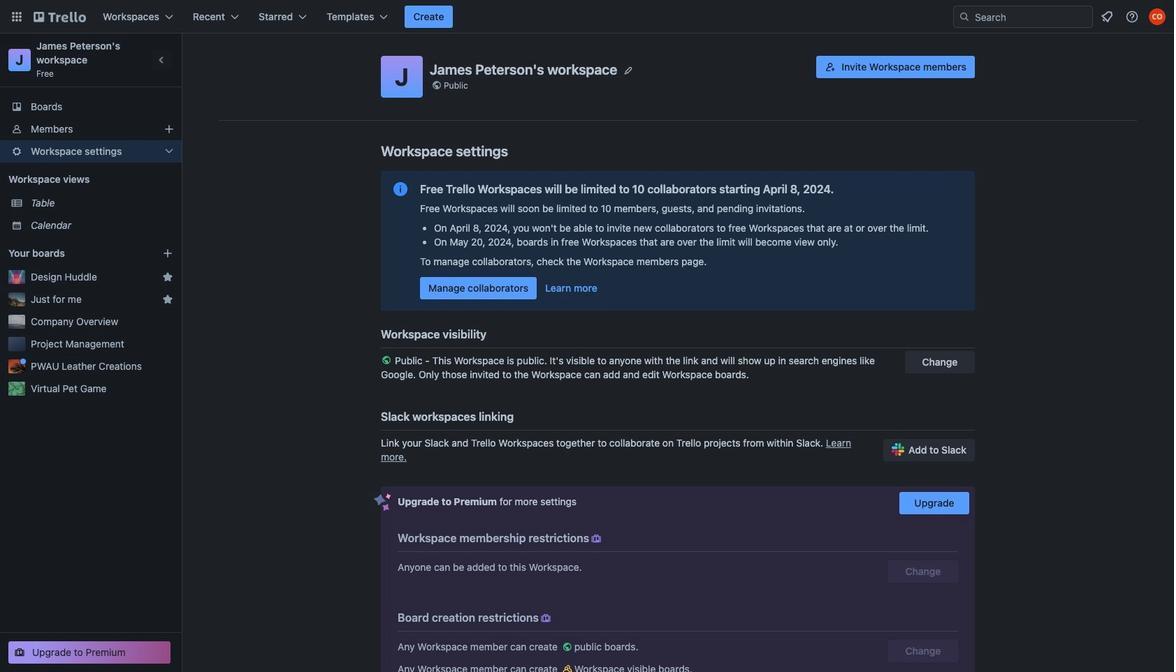 Task type: vqa. For each thing, say whether or not it's contained in the screenshot.
"Your boards with 6 items" element on the top of page
yes



Task type: describe. For each thing, give the bounding box(es) containing it.
1 vertical spatial sm image
[[560, 641, 574, 655]]

primary element
[[0, 0, 1174, 34]]

add board image
[[162, 248, 173, 259]]

christina overa (christinaovera) image
[[1149, 8, 1166, 25]]

search image
[[959, 11, 970, 22]]

1 starred icon image from the top
[[162, 272, 173, 283]]

0 horizontal spatial sm image
[[539, 612, 553, 626]]

0 notifications image
[[1099, 8, 1115, 25]]



Task type: locate. For each thing, give the bounding box(es) containing it.
0 vertical spatial sm image
[[539, 612, 553, 626]]

2 starred icon image from the top
[[162, 294, 173, 305]]

starred icon image
[[162, 272, 173, 283], [162, 294, 173, 305]]

open information menu image
[[1125, 10, 1139, 24]]

back to home image
[[34, 6, 86, 28]]

sm image
[[589, 533, 603, 546], [560, 663, 574, 673]]

Search field
[[970, 7, 1092, 27]]

0 vertical spatial sm image
[[589, 533, 603, 546]]

sparkle image
[[374, 494, 391, 512]]

1 horizontal spatial sm image
[[589, 533, 603, 546]]

1 vertical spatial starred icon image
[[162, 294, 173, 305]]

0 vertical spatial starred icon image
[[162, 272, 173, 283]]

sm image
[[539, 612, 553, 626], [560, 641, 574, 655]]

your boards with 6 items element
[[8, 245, 141, 262]]

1 horizontal spatial sm image
[[560, 641, 574, 655]]

workspace navigation collapse icon image
[[152, 50, 172, 70]]

0 horizontal spatial sm image
[[560, 663, 574, 673]]

1 vertical spatial sm image
[[560, 663, 574, 673]]



